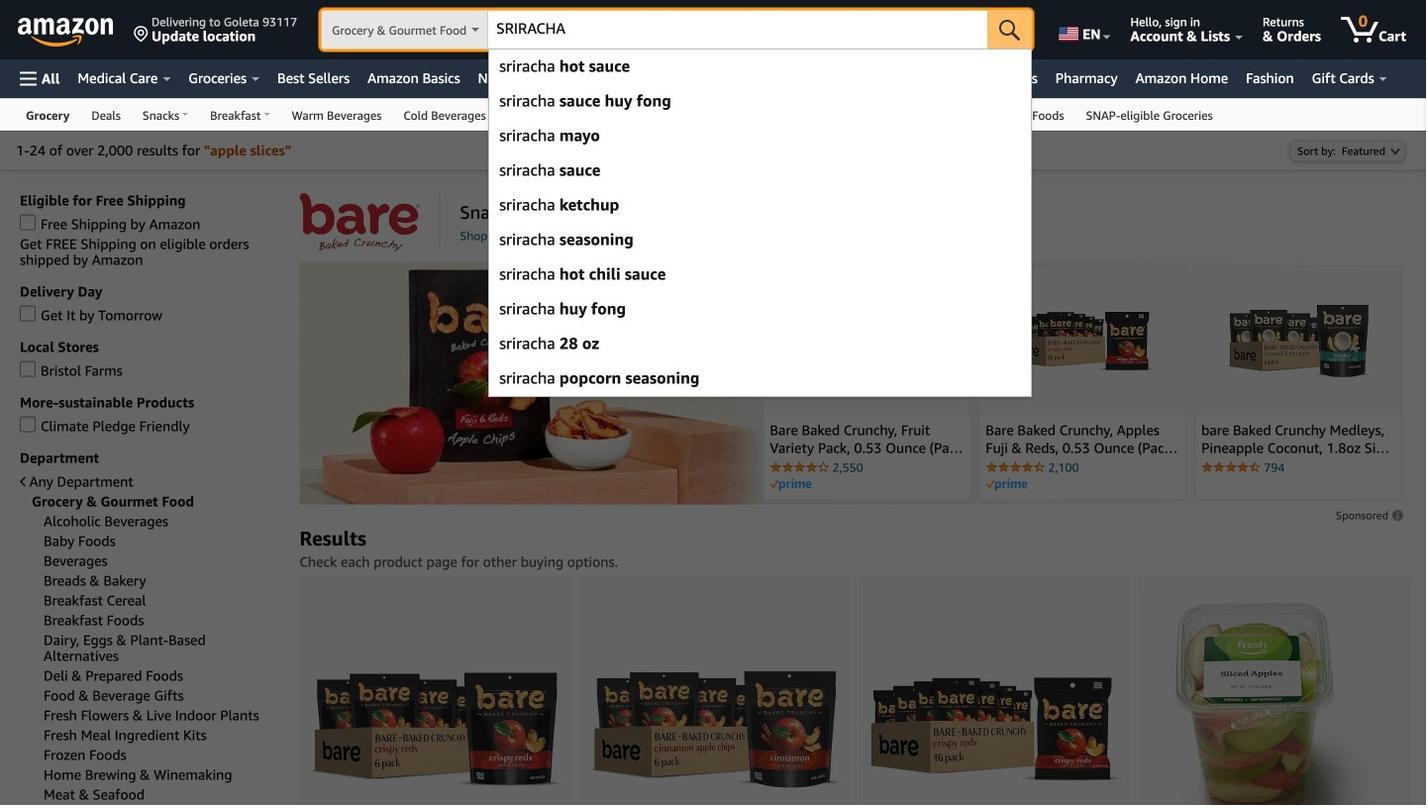 Task type: describe. For each thing, give the bounding box(es) containing it.
sponsored ad - bare baked crunchy, apples fuji & reds, 3.4 ounce (pack of 6) image
[[308, 673, 562, 786]]

none search field inside navigation navigation
[[321, 10, 1032, 51]]

2 checkbox image from the top
[[20, 361, 36, 377]]

amazon image
[[18, 18, 114, 48]]

checkbox image
[[20, 214, 36, 230]]

eligible for prime. image
[[770, 479, 811, 491]]

sponsored ad - bare baked crunchy, apples cinnamon, 3.4 ounce (pack of 6) image
[[588, 671, 842, 788]]

3 checkbox image from the top
[[20, 416, 36, 432]]



Task type: locate. For each thing, give the bounding box(es) containing it.
checkbox image
[[20, 305, 36, 321], [20, 361, 36, 377], [20, 416, 36, 432]]

1 vertical spatial checkbox image
[[20, 361, 36, 377]]

fresh brand – sliced apples, 14 oz image
[[1175, 602, 1374, 805]]

sponsored ad - bare baked crunchy, apples fuji & reds, 0.53 ounce (pack of 16) image
[[868, 677, 1122, 782]]

Search Amazon text field
[[488, 11, 988, 49]]

None search field
[[321, 10, 1032, 51]]

None submit
[[988, 10, 1032, 50]]

dropdown image
[[1390, 147, 1400, 155]]

navigation navigation
[[0, 0, 1426, 397]]

eligible for prime. image
[[986, 479, 1027, 491]]

2 vertical spatial checkbox image
[[20, 416, 36, 432]]

none submit inside navigation navigation
[[988, 10, 1032, 50]]

1 checkbox image from the top
[[20, 305, 36, 321]]

0 vertical spatial checkbox image
[[20, 305, 36, 321]]



Task type: vqa. For each thing, say whether or not it's contained in the screenshot.
second Eligible For Prime. icon from left
yes



